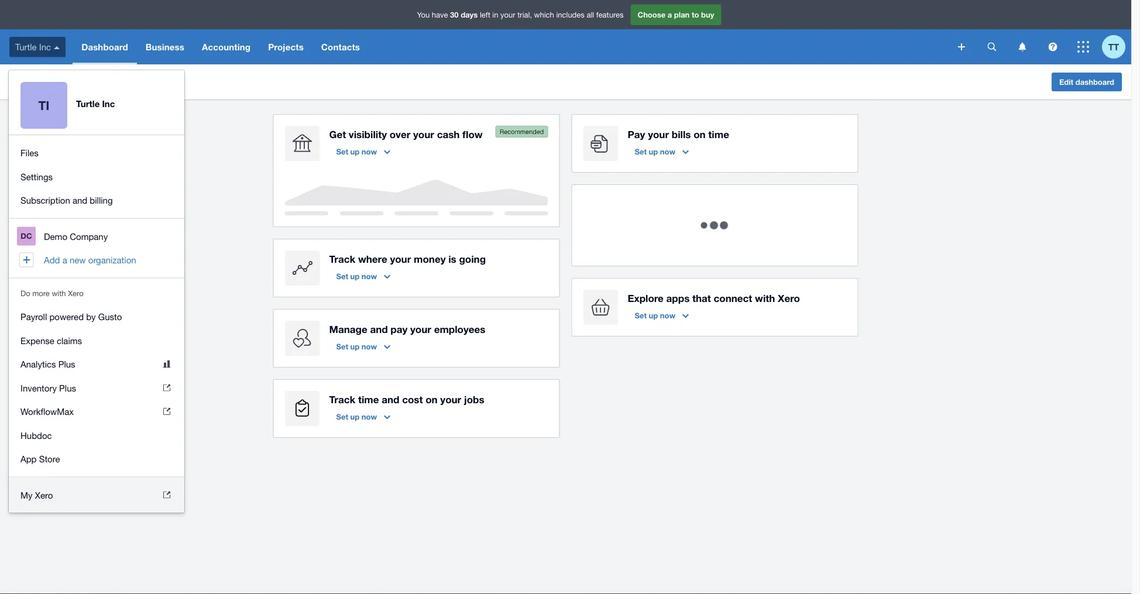Task type: locate. For each thing, give the bounding box(es) containing it.
plus for inventory plus
[[59, 383, 76, 393]]

time
[[709, 128, 729, 140], [358, 393, 379, 405]]

0 vertical spatial a
[[668, 10, 672, 19]]

do
[[20, 289, 30, 298]]

set up now down where
[[336, 272, 377, 281]]

workflowmax link
[[9, 400, 184, 424]]

is
[[449, 253, 457, 265]]

accounting button
[[193, 29, 259, 64]]

1 vertical spatial track
[[329, 393, 356, 405]]

set down 'pay'
[[635, 147, 647, 156]]

inc up files "link"
[[102, 98, 115, 109]]

with right connect
[[755, 292, 775, 304]]

turtle inc inside popup button
[[15, 42, 51, 52]]

group containing files
[[9, 135, 184, 218]]

plus
[[58, 359, 75, 369], [59, 383, 76, 393]]

set up now
[[336, 147, 377, 156], [635, 147, 676, 156], [336, 272, 377, 281], [635, 311, 676, 320], [336, 342, 377, 351], [336, 412, 377, 421]]

navigation
[[73, 29, 950, 64], [9, 219, 184, 278]]

set up now button
[[329, 142, 398, 161], [628, 142, 696, 161], [329, 267, 398, 286], [628, 306, 696, 325], [329, 337, 398, 356], [329, 407, 398, 426]]

track for track where your money is going
[[329, 253, 356, 265]]

cost
[[402, 393, 423, 405]]

your right pay
[[410, 323, 431, 335]]

group
[[9, 135, 184, 218]]

up right projects icon
[[350, 412, 360, 421]]

jobs
[[464, 393, 485, 405]]

turtle inc up ti
[[9, 76, 53, 88]]

1 vertical spatial a
[[62, 255, 67, 265]]

track
[[329, 253, 356, 265], [329, 393, 356, 405]]

1 track from the top
[[329, 253, 356, 265]]

have
[[432, 10, 448, 19]]

0 vertical spatial on
[[694, 128, 706, 140]]

my xero link
[[9, 483, 184, 507]]

left
[[480, 10, 490, 19]]

get visibility over your cash flow
[[329, 128, 483, 140]]

time right bills
[[709, 128, 729, 140]]

get
[[329, 128, 346, 140]]

payroll
[[20, 312, 47, 322]]

store
[[39, 454, 60, 464]]

2 vertical spatial turtle
[[76, 98, 100, 109]]

now down where
[[362, 272, 377, 281]]

now down the pay your bills on time
[[660, 147, 676, 156]]

track right projects icon
[[329, 393, 356, 405]]

manage and pay your employees
[[329, 323, 486, 335]]

in
[[493, 10, 499, 19]]

choose a plan to buy
[[638, 10, 715, 19]]

set up now button down the manage
[[329, 337, 398, 356]]

1 horizontal spatial a
[[668, 10, 672, 19]]

inc inside popup button
[[39, 42, 51, 52]]

plus right inventory
[[59, 383, 76, 393]]

projects button
[[259, 29, 313, 64]]

business button
[[137, 29, 193, 64]]

projects
[[268, 42, 304, 52]]

up down the pay your bills on time
[[649, 147, 658, 156]]

0 vertical spatial navigation
[[73, 29, 950, 64]]

0 horizontal spatial with
[[52, 289, 66, 298]]

svg image
[[1078, 41, 1090, 53], [988, 42, 997, 51], [1019, 42, 1027, 51], [1049, 42, 1058, 51], [958, 43, 965, 50]]

set up now down the manage
[[336, 342, 377, 351]]

pay
[[628, 128, 645, 140]]

turtle inside popup button
[[15, 42, 37, 52]]

1 vertical spatial turtle
[[9, 76, 36, 88]]

inc up ti
[[39, 76, 53, 88]]

analytics plus
[[20, 359, 75, 369]]

2 vertical spatial inc
[[102, 98, 115, 109]]

banking preview line graph image
[[285, 180, 548, 215]]

which
[[534, 10, 554, 19]]

set up now button for explore apps that connect with xero
[[628, 306, 696, 325]]

inc left svg icon
[[39, 42, 51, 52]]

now for pay your bills on time
[[660, 147, 676, 156]]

0 vertical spatial turtle inc
[[15, 42, 51, 52]]

1 horizontal spatial with
[[755, 292, 775, 304]]

subscription
[[20, 195, 70, 205]]

with
[[52, 289, 66, 298], [755, 292, 775, 304]]

0 vertical spatial inc
[[39, 42, 51, 52]]

now down the manage
[[362, 342, 377, 351]]

now down track time and cost on your jobs
[[362, 412, 377, 421]]

now for explore apps that connect with xero
[[660, 311, 676, 320]]

with right the more
[[52, 289, 66, 298]]

turtle inc left svg icon
[[15, 42, 51, 52]]

pay
[[391, 323, 408, 335]]

set up now button down where
[[329, 267, 398, 286]]

includes
[[556, 10, 585, 19]]

on right cost
[[426, 393, 438, 405]]

and inside group
[[73, 195, 87, 205]]

and left pay
[[370, 323, 388, 335]]

and
[[73, 195, 87, 205], [370, 323, 388, 335], [382, 393, 400, 405]]

track money icon image
[[285, 251, 320, 286]]

set up now button for manage and pay your employees
[[329, 337, 398, 356]]

and for subscription
[[73, 195, 87, 205]]

now for track time and cost on your jobs
[[362, 412, 377, 421]]

up down where
[[350, 272, 360, 281]]

your right the over
[[413, 128, 434, 140]]

track left where
[[329, 253, 356, 265]]

up for manage and pay your employees
[[350, 342, 360, 351]]

0 horizontal spatial time
[[358, 393, 379, 405]]

set up now button down track time and cost on your jobs
[[329, 407, 398, 426]]

1 horizontal spatial time
[[709, 128, 729, 140]]

set up now for track time and cost on your jobs
[[336, 412, 377, 421]]

and left the billing on the left of the page
[[73, 195, 87, 205]]

apps
[[667, 292, 690, 304]]

turtle left svg icon
[[15, 42, 37, 52]]

turtle right ti
[[76, 98, 100, 109]]

set for manage and pay your employees
[[336, 342, 348, 351]]

up down visibility
[[350, 147, 360, 156]]

your right in in the top of the page
[[501, 10, 516, 19]]

a right add
[[62, 255, 67, 265]]

money
[[414, 253, 446, 265]]

bills icon image
[[583, 126, 619, 161]]

payroll powered by gusto
[[20, 312, 122, 322]]

xero right connect
[[778, 292, 800, 304]]

a inside navigation
[[62, 255, 67, 265]]

xero right my
[[35, 490, 53, 500]]

turtle inc
[[15, 42, 51, 52], [9, 76, 53, 88], [76, 98, 115, 109]]

set up now button down 'explore'
[[628, 306, 696, 325]]

a left plan
[[668, 10, 672, 19]]

turtle down turtle inc popup button
[[9, 76, 36, 88]]

now down apps
[[660, 311, 676, 320]]

1 vertical spatial and
[[370, 323, 388, 335]]

gusto
[[98, 312, 122, 322]]

where
[[358, 253, 387, 265]]

app store
[[20, 454, 60, 464]]

0 vertical spatial and
[[73, 195, 87, 205]]

manage
[[329, 323, 367, 335]]

hubdoc
[[20, 430, 52, 441]]

flow
[[463, 128, 483, 140]]

company
[[70, 231, 108, 242]]

1 vertical spatial navigation
[[9, 219, 184, 278]]

0 horizontal spatial on
[[426, 393, 438, 405]]

1 vertical spatial plus
[[59, 383, 76, 393]]

your left jobs
[[440, 393, 461, 405]]

0 vertical spatial plus
[[58, 359, 75, 369]]

xero
[[68, 289, 84, 298], [778, 292, 800, 304], [35, 490, 53, 500]]

add a new organization link
[[9, 248, 184, 272]]

set down the manage
[[336, 342, 348, 351]]

set up now down 'pay'
[[635, 147, 676, 156]]

0 vertical spatial time
[[709, 128, 729, 140]]

0 vertical spatial track
[[329, 253, 356, 265]]

xero up "payroll powered by gusto"
[[68, 289, 84, 298]]

plus down claims at left bottom
[[58, 359, 75, 369]]

plan
[[674, 10, 690, 19]]

inc
[[39, 42, 51, 52], [39, 76, 53, 88], [102, 98, 115, 109]]

set up now button down the pay your bills on time
[[628, 142, 696, 161]]

on right bills
[[694, 128, 706, 140]]

and left cost
[[382, 393, 400, 405]]

inventory plus
[[20, 383, 76, 393]]

set up now down 'explore'
[[635, 311, 676, 320]]

set right track money icon
[[336, 272, 348, 281]]

1 vertical spatial time
[[358, 393, 379, 405]]

turtle inc up files "link"
[[76, 98, 115, 109]]

pay your bills on time
[[628, 128, 729, 140]]

features
[[596, 10, 624, 19]]

up down the manage
[[350, 342, 360, 351]]

up for explore apps that connect with xero
[[649, 311, 658, 320]]

1 horizontal spatial on
[[694, 128, 706, 140]]

connect
[[714, 292, 753, 304]]

up
[[350, 147, 360, 156], [649, 147, 658, 156], [350, 272, 360, 281], [649, 311, 658, 320], [350, 342, 360, 351], [350, 412, 360, 421]]

time left cost
[[358, 393, 379, 405]]

1 vertical spatial inc
[[39, 76, 53, 88]]

your
[[501, 10, 516, 19], [413, 128, 434, 140], [648, 128, 669, 140], [390, 253, 411, 265], [410, 323, 431, 335], [440, 393, 461, 405]]

2 track from the top
[[329, 393, 356, 405]]

now for track where your money is going
[[362, 272, 377, 281]]

0 horizontal spatial a
[[62, 255, 67, 265]]

files
[[20, 148, 39, 158]]

up down 'explore'
[[649, 311, 658, 320]]

explore apps that connect with xero
[[628, 292, 800, 304]]

set up now down track time and cost on your jobs
[[336, 412, 377, 421]]

up for pay your bills on time
[[649, 147, 658, 156]]

0 vertical spatial turtle
[[15, 42, 37, 52]]

demo
[[44, 231, 67, 242]]

set down 'explore'
[[635, 311, 647, 320]]

inventory plus link
[[9, 376, 184, 400]]

with inside ti banner
[[52, 289, 66, 298]]

set right projects icon
[[336, 412, 348, 421]]

set up now for manage and pay your employees
[[336, 342, 377, 351]]

turtle
[[15, 42, 37, 52], [9, 76, 36, 88], [76, 98, 100, 109]]

on
[[694, 128, 706, 140], [426, 393, 438, 405]]



Task type: vqa. For each thing, say whether or not it's contained in the screenshot.
The Subscription And Billing LINK
yes



Task type: describe. For each thing, give the bounding box(es) containing it.
you have 30 days left in your trial, which includes all features
[[417, 10, 624, 19]]

my
[[20, 490, 33, 500]]

track for track time and cost on your jobs
[[329, 393, 356, 405]]

demo company link
[[9, 225, 184, 248]]

settings link
[[9, 165, 184, 189]]

do more with xero group
[[9, 299, 184, 477]]

set up now button for track where your money is going
[[329, 267, 398, 286]]

dashboard link
[[73, 29, 137, 64]]

dashboard
[[1076, 77, 1115, 86]]

set up now down visibility
[[336, 147, 377, 156]]

powered
[[49, 312, 84, 322]]

navigation containing demo company
[[9, 219, 184, 278]]

employees icon image
[[285, 321, 320, 356]]

set down get
[[336, 147, 348, 156]]

tt button
[[1102, 29, 1132, 64]]

going
[[459, 253, 486, 265]]

you
[[417, 10, 430, 19]]

organization
[[88, 255, 136, 265]]

0 horizontal spatial xero
[[35, 490, 53, 500]]

contacts button
[[313, 29, 369, 64]]

ti
[[38, 98, 49, 113]]

your inside ti banner
[[501, 10, 516, 19]]

a for plan
[[668, 10, 672, 19]]

accounting
[[202, 42, 251, 52]]

edit dashboard
[[1060, 77, 1115, 86]]

a for new
[[62, 255, 67, 265]]

set up now for track where your money is going
[[336, 272, 377, 281]]

more
[[32, 289, 50, 298]]

dashboard
[[81, 42, 128, 52]]

new
[[70, 255, 86, 265]]

to
[[692, 10, 699, 19]]

track where your money is going
[[329, 253, 486, 265]]

plus for analytics plus
[[58, 359, 75, 369]]

expense claims link
[[9, 329, 184, 352]]

choose
[[638, 10, 666, 19]]

explore
[[628, 292, 664, 304]]

recommended icon image
[[496, 126, 548, 138]]

up for track time and cost on your jobs
[[350, 412, 360, 421]]

analytics plus link
[[9, 352, 184, 376]]

30
[[450, 10, 459, 19]]

my xero
[[20, 490, 53, 500]]

ti banner
[[0, 0, 1132, 513]]

2 vertical spatial turtle inc
[[76, 98, 115, 109]]

billing
[[90, 195, 113, 205]]

set up now button for track time and cost on your jobs
[[329, 407, 398, 426]]

visibility
[[349, 128, 387, 140]]

bills
[[672, 128, 691, 140]]

set up now button for pay your bills on time
[[628, 142, 696, 161]]

2 horizontal spatial xero
[[778, 292, 800, 304]]

set for track where your money is going
[[336, 272, 348, 281]]

set for explore apps that connect with xero
[[635, 311, 647, 320]]

cash
[[437, 128, 460, 140]]

navigation containing dashboard
[[73, 29, 950, 64]]

banking icon image
[[285, 126, 320, 161]]

business
[[146, 42, 184, 52]]

expense claims
[[20, 335, 82, 346]]

app store link
[[9, 447, 184, 471]]

1 vertical spatial on
[[426, 393, 438, 405]]

set for pay your bills on time
[[635, 147, 647, 156]]

employees
[[434, 323, 486, 335]]

hubdoc link
[[9, 424, 184, 447]]

svg image
[[54, 46, 60, 49]]

your right 'pay'
[[648, 128, 669, 140]]

over
[[390, 128, 411, 140]]

tt
[[1109, 42, 1120, 52]]

set up now button down visibility
[[329, 142, 398, 161]]

do more with xero
[[20, 289, 84, 298]]

now for manage and pay your employees
[[362, 342, 377, 351]]

files link
[[9, 141, 184, 165]]

workflowmax
[[20, 407, 74, 417]]

2 vertical spatial and
[[382, 393, 400, 405]]

edit
[[1060, 77, 1074, 86]]

set for track time and cost on your jobs
[[336, 412, 348, 421]]

loading progress bar
[[572, 184, 859, 266]]

trial,
[[518, 10, 532, 19]]

add
[[44, 255, 60, 265]]

and for manage
[[370, 323, 388, 335]]

claims
[[57, 335, 82, 346]]

1 horizontal spatial xero
[[68, 289, 84, 298]]

your right where
[[390, 253, 411, 265]]

subscription and billing
[[20, 195, 113, 205]]

payroll powered by gusto link
[[9, 305, 184, 329]]

turtle inc button
[[0, 29, 73, 64]]

1 vertical spatial turtle inc
[[9, 76, 53, 88]]

track time and cost on your jobs
[[329, 393, 485, 405]]

inventory
[[20, 383, 57, 393]]

all
[[587, 10, 594, 19]]

contacts
[[321, 42, 360, 52]]

analytics
[[20, 359, 56, 369]]

that
[[693, 292, 711, 304]]

edit dashboard button
[[1052, 73, 1122, 91]]

days
[[461, 10, 478, 19]]

by
[[86, 312, 96, 322]]

projects icon image
[[285, 391, 320, 426]]

buy
[[701, 10, 715, 19]]

now down visibility
[[362, 147, 377, 156]]

set up now for explore apps that connect with xero
[[635, 311, 676, 320]]

demo company
[[44, 231, 108, 242]]

subscription and billing link
[[9, 189, 184, 212]]

add-ons icon image
[[583, 290, 619, 325]]

set up now for pay your bills on time
[[635, 147, 676, 156]]

add a new organization
[[44, 255, 136, 265]]

up for track where your money is going
[[350, 272, 360, 281]]



